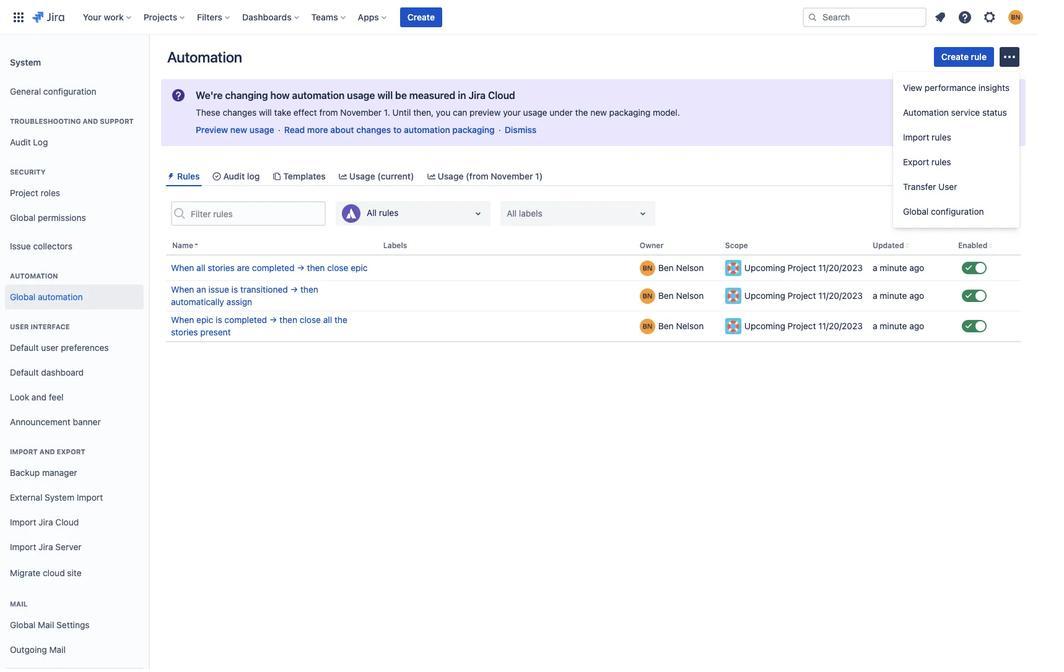 Task type: describe. For each thing, give the bounding box(es) containing it.
usage (from november 1) image
[[427, 171, 436, 181]]

external
[[10, 492, 42, 503]]

are
[[237, 263, 250, 273]]

1 horizontal spatial usage
[[347, 90, 375, 101]]

a for when an issue is transitioned → then automatically assign
[[873, 291, 878, 301]]

rules for export rules
[[932, 157, 951, 167]]

outgoing mail link
[[5, 638, 144, 663]]

1 horizontal spatial automation
[[167, 48, 242, 66]]

settings
[[56, 620, 90, 630]]

permissions
[[38, 212, 86, 223]]

import jira server
[[10, 542, 81, 552]]

sidebar navigation image
[[135, 50, 162, 74]]

banner containing your work
[[0, 0, 1038, 35]]

1 vertical spatial changes
[[356, 125, 391, 135]]

upcoming project 11/20/2023 for when all stories are completed → then close epic
[[745, 263, 863, 273]]

upcoming for when all stories are completed → then close epic
[[745, 263, 786, 273]]

global permissions link
[[5, 206, 144, 230]]

new inside we're changing how automation usage will be measured in jira cloud these changes will take effect from november 1. until then, you can preview your usage under the new packaging model.
[[591, 107, 607, 118]]

view
[[903, 82, 923, 93]]

server
[[55, 542, 81, 552]]

1 horizontal spatial november
[[491, 171, 533, 182]]

look and feel link
[[5, 385, 144, 410]]

upcoming project 11/20/2023 for when an issue is transitioned → then automatically assign
[[745, 291, 863, 301]]

import down backup manager link
[[77, 492, 103, 503]]

and for import
[[39, 448, 55, 456]]

transfer
[[903, 182, 936, 192]]

measured
[[409, 90, 456, 101]]

read
[[284, 125, 305, 135]]

effect
[[294, 107, 317, 118]]

2 horizontal spatial automation
[[404, 125, 450, 135]]

teams button
[[308, 7, 350, 27]]

tab list containing rules
[[161, 166, 1026, 187]]

then inside when epic is completed → then close all the stories present
[[279, 315, 297, 325]]

security group
[[5, 155, 144, 234]]

apps
[[358, 11, 379, 22]]

0 horizontal spatial packaging
[[452, 125, 495, 135]]

1)
[[535, 171, 543, 182]]

project for when an issue is transitioned → then automatically assign
[[788, 291, 816, 301]]

import for import jira cloud
[[10, 517, 36, 528]]

project roles
[[10, 187, 60, 198]]

user interface group
[[5, 310, 144, 439]]

support
[[100, 117, 134, 125]]

automation inside "link"
[[38, 292, 83, 302]]

cloud
[[43, 568, 65, 578]]

epic inside the when all stories are completed → then close epic link
[[351, 263, 368, 273]]

changing
[[225, 90, 268, 101]]

dismiss button
[[505, 124, 537, 136]]

name button
[[166, 237, 378, 255]]

view performance insights button
[[893, 76, 1020, 100]]

migrate cloud site
[[10, 568, 82, 578]]

nelson for when an issue is transitioned → then automatically assign
[[676, 291, 704, 301]]

search image
[[808, 12, 818, 22]]

labels
[[383, 241, 407, 250]]

audit log link
[[5, 130, 144, 155]]

import jira cloud
[[10, 517, 79, 528]]

feel
[[49, 392, 63, 402]]

model.
[[653, 107, 680, 118]]

nelson for when epic is completed → then close all the stories present
[[676, 321, 704, 332]]

dashboards button
[[239, 7, 304, 27]]

dismiss
[[505, 125, 537, 135]]

open image
[[636, 206, 651, 221]]

present
[[200, 327, 231, 338]]

ben nelson for when all stories are completed → then close epic
[[658, 263, 704, 273]]

about
[[330, 125, 354, 135]]

configuration for global configuration
[[931, 206, 984, 217]]

close inside when epic is completed → then close all the stories present
[[300, 315, 321, 325]]

export rules button
[[893, 150, 1020, 175]]

group containing view performance insights
[[893, 72, 1020, 228]]

banner
[[73, 417, 101, 427]]

when an issue is transitioned → then automatically assign
[[171, 284, 318, 307]]

all for all rules
[[367, 208, 377, 218]]

external system import link
[[5, 486, 144, 510]]

changes inside we're changing how automation usage will be measured in jira cloud these changes will take effect from november 1. until then, you can preview your usage under the new packaging model.
[[223, 107, 257, 118]]

under
[[550, 107, 573, 118]]

automation group
[[5, 259, 144, 313]]

default for default dashboard
[[10, 367, 39, 378]]

automation service status button
[[893, 100, 1020, 125]]

preview new usage button
[[196, 124, 274, 136]]

create button
[[400, 7, 442, 27]]

scope
[[725, 241, 748, 250]]

export
[[57, 448, 85, 456]]

create for create rule
[[942, 51, 969, 62]]

0 horizontal spatial will
[[259, 107, 272, 118]]

until
[[393, 107, 411, 118]]

11/20/2023 for when an issue is transitioned → then automatically assign
[[819, 291, 863, 301]]

filters
[[197, 11, 222, 22]]

and for troubleshooting
[[83, 117, 98, 125]]

upcoming project 11/20/2023 for when epic is completed → then close all the stories present
[[745, 321, 863, 332]]

preferences
[[61, 342, 109, 353]]

announcement banner link
[[5, 410, 144, 435]]

log
[[33, 137, 48, 147]]

all inside when epic is completed → then close all the stories present
[[323, 315, 332, 325]]

troubleshooting and support
[[10, 117, 134, 125]]

jira inside we're changing how automation usage will be measured in jira cloud these changes will take effect from november 1. until then, you can preview your usage under the new packaging model.
[[469, 90, 486, 101]]

appswitcher icon image
[[11, 10, 26, 24]]

mail for global
[[38, 620, 54, 630]]

user interface
[[10, 323, 70, 331]]

import jira server link
[[5, 535, 144, 560]]

project for when epic is completed → then close all the stories present
[[788, 321, 816, 332]]

completed inside when epic is completed → then close all the stories present
[[225, 315, 267, 325]]

all rules
[[367, 208, 399, 218]]

rules
[[177, 171, 200, 182]]

to
[[393, 125, 402, 135]]

dashboard
[[41, 367, 84, 378]]

ben nelson image for when epic is completed → then close all the stories present
[[640, 319, 655, 334]]

(current)
[[378, 171, 414, 182]]

global configuration
[[903, 206, 984, 217]]

user
[[41, 342, 59, 353]]

usage for usage (from november 1)
[[438, 171, 464, 182]]

default user preferences
[[10, 342, 109, 353]]

teams
[[311, 11, 338, 22]]

→ for transitioned
[[290, 284, 298, 295]]

export rules
[[903, 157, 951, 167]]

automatically
[[171, 297, 224, 307]]

minute for when all stories are completed → then close epic
[[880, 263, 907, 273]]

how
[[270, 90, 290, 101]]

(from
[[466, 171, 489, 182]]

global automation link
[[5, 285, 144, 310]]

transfer user button
[[893, 175, 1020, 199]]

usage (current) image
[[338, 171, 348, 181]]

0 vertical spatial mail
[[10, 600, 27, 608]]

these
[[196, 107, 220, 118]]

templates
[[283, 171, 326, 182]]

global for global automation
[[10, 292, 35, 302]]

then for completed
[[307, 263, 325, 273]]

view performance insights
[[903, 82, 1010, 93]]

project inside security group
[[10, 187, 38, 198]]

troubleshooting and support group
[[5, 104, 144, 159]]

audit log image
[[212, 171, 222, 181]]

default dashboard link
[[5, 361, 144, 385]]

→ inside when epic is completed → then close all the stories present
[[269, 315, 277, 325]]

migrate
[[10, 568, 40, 578]]

ben nelson image for when an issue is transitioned → then automatically assign
[[640, 289, 655, 304]]

transitioned
[[240, 284, 288, 295]]

2 vertical spatial usage
[[250, 125, 274, 135]]

preview
[[470, 107, 501, 118]]

manager
[[42, 467, 77, 478]]

a minute ago for when epic is completed → then close all the stories present
[[873, 321, 925, 332]]

import for import and export
[[10, 448, 38, 456]]

1.
[[384, 107, 390, 118]]

rules for all rules
[[379, 208, 399, 218]]

global permissions
[[10, 212, 86, 223]]

stories inside when epic is completed → then close all the stories present
[[171, 327, 198, 338]]

rule
[[971, 51, 987, 62]]

general configuration
[[10, 86, 96, 96]]



Task type: locate. For each thing, give the bounding box(es) containing it.
project for when all stories are completed → then close epic
[[788, 263, 816, 273]]

2 usage from the left
[[438, 171, 464, 182]]

1 vertical spatial create
[[942, 51, 969, 62]]

create inside button
[[942, 51, 969, 62]]

audit for audit log
[[223, 171, 245, 182]]

0 vertical spatial new
[[591, 107, 607, 118]]

2 vertical spatial minute
[[880, 321, 907, 332]]

2 nelson from the top
[[676, 291, 704, 301]]

project
[[10, 187, 38, 198], [788, 263, 816, 273], [788, 291, 816, 301], [788, 321, 816, 332]]

0 vertical spatial november
[[340, 107, 382, 118]]

then for transitioned
[[300, 284, 318, 295]]

all down the when an issue is transitioned → then automatically assign link
[[323, 315, 332, 325]]

and left support at the left of page
[[83, 117, 98, 125]]

1 vertical spatial completed
[[225, 315, 267, 325]]

2 default from the top
[[10, 367, 39, 378]]

0 vertical spatial will
[[378, 90, 393, 101]]

0 vertical spatial a minute ago
[[873, 263, 925, 273]]

1 horizontal spatial epic
[[351, 263, 368, 273]]

when inside when an issue is transitioned → then automatically assign
[[171, 284, 194, 295]]

1 ben nelson image from the top
[[640, 289, 655, 304]]

1 vertical spatial audit
[[223, 171, 245, 182]]

2 vertical spatial upcoming
[[745, 321, 786, 332]]

1 a from the top
[[873, 263, 878, 273]]

import up backup
[[10, 448, 38, 456]]

site
[[67, 568, 82, 578]]

be
[[395, 90, 407, 101]]

enabled
[[958, 241, 988, 250]]

1 vertical spatial →
[[290, 284, 298, 295]]

0 horizontal spatial all
[[196, 263, 205, 273]]

automation inside 'group'
[[10, 272, 58, 280]]

1 nelson from the top
[[676, 263, 704, 273]]

0 horizontal spatial automation
[[38, 292, 83, 302]]

backup
[[10, 467, 40, 478]]

upcoming
[[745, 263, 786, 273], [745, 291, 786, 301], [745, 321, 786, 332]]

1 horizontal spatial will
[[378, 90, 393, 101]]

all up an
[[196, 263, 205, 273]]

import jira cloud link
[[5, 510, 144, 535]]

ago for when all stories are completed → then close epic
[[910, 263, 925, 273]]

automation inside button
[[903, 107, 949, 118]]

3 11/20/2023 from the top
[[819, 321, 863, 332]]

2 horizontal spatial usage
[[523, 107, 547, 118]]

your
[[83, 11, 101, 22]]

your
[[503, 107, 521, 118]]

export
[[903, 157, 929, 167]]

when epic is completed → then close all the stories present
[[171, 315, 347, 338]]

work
[[104, 11, 124, 22]]

default left user
[[10, 342, 39, 353]]

issue
[[10, 241, 31, 251]]

completed down the 'assign'
[[225, 315, 267, 325]]

→ down the when an issue is transitioned → then automatically assign link
[[269, 315, 277, 325]]

jira right in
[[469, 90, 486, 101]]

import for import rules
[[903, 132, 930, 142]]

0 horizontal spatial epic
[[196, 315, 213, 325]]

owner
[[640, 241, 664, 250]]

user inside group
[[10, 323, 29, 331]]

settings image
[[983, 10, 997, 24]]

1 vertical spatial upcoming project 11/20/2023
[[745, 291, 863, 301]]

you
[[436, 107, 451, 118]]

an
[[196, 284, 206, 295]]

1 vertical spatial when
[[171, 284, 194, 295]]

3 when from the top
[[171, 315, 194, 325]]

and up backup manager
[[39, 448, 55, 456]]

audit left log
[[10, 137, 31, 147]]

0 vertical spatial ben
[[658, 263, 674, 273]]

upcoming for when epic is completed → then close all the stories present
[[745, 321, 786, 332]]

1 vertical spatial configuration
[[931, 206, 984, 217]]

changes down 1.
[[356, 125, 391, 135]]

packaging down preview
[[452, 125, 495, 135]]

audit inside troubleshooting and support group
[[10, 137, 31, 147]]

in
[[458, 90, 466, 101]]

november inside we're changing how automation usage will be measured in jira cloud these changes will take effect from november 1. until then, you can preview your usage under the new packaging model.
[[340, 107, 382, 118]]

0 horizontal spatial usage
[[250, 125, 274, 135]]

· left dismiss
[[499, 125, 501, 135]]

0 vertical spatial automation
[[167, 48, 242, 66]]

1 horizontal spatial configuration
[[931, 206, 984, 217]]

assign
[[227, 297, 252, 307]]

0 vertical spatial nelson
[[676, 263, 704, 273]]

2 ben nelson image from the top
[[640, 319, 655, 334]]

when for when epic is completed → then close all the stories present
[[171, 315, 194, 325]]

issue collectors link
[[5, 234, 144, 259]]

3 upcoming from the top
[[745, 321, 786, 332]]

projects button
[[140, 7, 190, 27]]

3 upcoming project 11/20/2023 from the top
[[745, 321, 863, 332]]

collectors
[[33, 241, 72, 251]]

1 upcoming from the top
[[745, 263, 786, 273]]

when inside when epic is completed → then close all the stories present
[[171, 315, 194, 325]]

your profile and settings image
[[1009, 10, 1023, 24]]

1 horizontal spatial user
[[939, 182, 957, 192]]

tab list
[[161, 166, 1026, 187]]

global down transfer
[[903, 206, 929, 217]]

0 horizontal spatial november
[[340, 107, 382, 118]]

then inside when an issue is transitioned → then automatically assign
[[300, 284, 318, 295]]

ago for when epic is completed → then close all the stories present
[[910, 321, 925, 332]]

name
[[172, 241, 193, 250]]

configuration for general configuration
[[43, 86, 96, 96]]

a for when epic is completed → then close all the stories present
[[873, 321, 878, 332]]

automation up import rules on the right of page
[[903, 107, 949, 118]]

november left 1)
[[491, 171, 533, 182]]

audit log
[[10, 137, 48, 147]]

is inside when epic is completed → then close all the stories present
[[216, 315, 222, 325]]

look
[[10, 392, 29, 402]]

1 vertical spatial packaging
[[452, 125, 495, 135]]

0 vertical spatial completed
[[252, 263, 295, 273]]

0 vertical spatial then
[[307, 263, 325, 273]]

packaging left model.
[[609, 107, 651, 118]]

usage
[[347, 90, 375, 101], [523, 107, 547, 118], [250, 125, 274, 135]]

look and feel
[[10, 392, 63, 402]]

and inside troubleshooting and support group
[[83, 117, 98, 125]]

global inside global permissions link
[[10, 212, 35, 223]]

0 horizontal spatial system
[[10, 57, 41, 67]]

upcoming project 11/20/2023
[[745, 263, 863, 273], [745, 291, 863, 301], [745, 321, 863, 332]]

minute
[[880, 263, 907, 273], [880, 291, 907, 301], [880, 321, 907, 332]]

→ inside when an issue is transitioned → then automatically assign
[[290, 284, 298, 295]]

1 horizontal spatial changes
[[356, 125, 391, 135]]

0 vertical spatial changes
[[223, 107, 257, 118]]

ben nelson for when epic is completed → then close all the stories present
[[658, 321, 704, 332]]

→ right transitioned
[[290, 284, 298, 295]]

rules image
[[166, 171, 176, 181]]

projects
[[144, 11, 177, 22]]

the inside we're changing how automation usage will be measured in jira cloud these changes will take effect from november 1. until then, you can preview your usage under the new packaging model.
[[575, 107, 588, 118]]

ben for when all stories are completed → then close epic
[[658, 263, 674, 273]]

1 vertical spatial ben nelson
[[658, 291, 704, 301]]

mail
[[10, 600, 27, 608], [38, 620, 54, 630], [49, 645, 66, 655]]

2 ben from the top
[[658, 291, 674, 301]]

1 ben nelson from the top
[[658, 263, 704, 273]]

1 vertical spatial close
[[300, 315, 321, 325]]

close
[[327, 263, 348, 273], [300, 315, 321, 325]]

then down name button
[[307, 263, 325, 273]]

2 vertical spatial a
[[873, 321, 878, 332]]

external system import
[[10, 492, 103, 503]]

security
[[10, 168, 46, 176]]

templates image
[[272, 171, 282, 181]]

global inside global automation "link"
[[10, 292, 35, 302]]

system up general
[[10, 57, 41, 67]]

1 vertical spatial a
[[873, 291, 878, 301]]

notifications image
[[933, 10, 948, 24]]

0 horizontal spatial the
[[335, 315, 347, 325]]

cloud up server
[[55, 517, 79, 528]]

a for when all stories are completed → then close epic
[[873, 263, 878, 273]]

1 horizontal spatial automation
[[292, 90, 345, 101]]

global mail settings link
[[5, 613, 144, 638]]

rules up the labels
[[379, 208, 399, 218]]

cloud
[[488, 90, 515, 101], [55, 517, 79, 528]]

create
[[408, 11, 435, 22], [942, 51, 969, 62]]

mail down global mail settings
[[49, 645, 66, 655]]

status
[[983, 107, 1007, 118]]

usage right usage (from november 1) image
[[438, 171, 464, 182]]

mail down migrate
[[10, 600, 27, 608]]

can
[[453, 107, 467, 118]]

1 vertical spatial jira
[[39, 517, 53, 528]]

all down usage (current)
[[367, 208, 377, 218]]

1 horizontal spatial audit
[[223, 171, 245, 182]]

user left the interface on the left top
[[10, 323, 29, 331]]

usage right usage (current) icon
[[349, 171, 375, 182]]

when left an
[[171, 284, 194, 295]]

global down project roles
[[10, 212, 35, 223]]

2 vertical spatial upcoming project 11/20/2023
[[745, 321, 863, 332]]

0 horizontal spatial close
[[300, 315, 321, 325]]

when epic is completed → then close all the stories present link
[[171, 314, 373, 339]]

user up global configuration
[[939, 182, 957, 192]]

changes up preview new usage button
[[223, 107, 257, 118]]

import up export
[[903, 132, 930, 142]]

0 horizontal spatial automation
[[10, 272, 58, 280]]

automation service status
[[903, 107, 1007, 118]]

11/20/2023 for when all stories are completed → then close epic
[[819, 263, 863, 273]]

user inside "button"
[[939, 182, 957, 192]]

1 vertical spatial rules
[[932, 157, 951, 167]]

read more about changes to automation packaging button
[[284, 124, 495, 136]]

Filter rules field
[[187, 203, 325, 225]]

banner
[[0, 0, 1038, 35]]

global for global configuration
[[903, 206, 929, 217]]

0 vertical spatial packaging
[[609, 107, 651, 118]]

import and export
[[10, 448, 85, 456]]

then,
[[413, 107, 434, 118]]

will left be
[[378, 90, 393, 101]]

2 a minute ago from the top
[[873, 291, 925, 301]]

all inside the when all stories are completed → then close epic link
[[196, 263, 205, 273]]

0 vertical spatial →
[[297, 263, 305, 273]]

create rule button
[[934, 47, 994, 67]]

open image
[[471, 206, 486, 221]]

global for global permissions
[[10, 212, 35, 223]]

11/20/2023 for when epic is completed → then close all the stories present
[[819, 321, 863, 332]]

1 vertical spatial usage
[[523, 107, 547, 118]]

rules for import rules
[[932, 132, 951, 142]]

1 vertical spatial stories
[[171, 327, 198, 338]]

1 horizontal spatial close
[[327, 263, 348, 273]]

ben for when an issue is transitioned → then automatically assign
[[658, 291, 674, 301]]

automation
[[292, 90, 345, 101], [404, 125, 450, 135], [38, 292, 83, 302]]

1 vertical spatial a minute ago
[[873, 291, 925, 301]]

rules right export
[[932, 157, 951, 167]]

ben for when epic is completed → then close all the stories present
[[658, 321, 674, 332]]

2 a from the top
[[873, 291, 878, 301]]

group
[[893, 72, 1020, 228]]

default
[[10, 342, 39, 353], [10, 367, 39, 378]]

issue
[[208, 284, 229, 295]]

migrate cloud site link
[[5, 560, 144, 587]]

configuration inside 'global configuration' button
[[931, 206, 984, 217]]

automation up the from
[[292, 90, 345, 101]]

ben nelson
[[658, 263, 704, 273], [658, 291, 704, 301], [658, 321, 704, 332]]

is inside when an issue is transitioned → then automatically assign
[[232, 284, 238, 295]]

default up look
[[10, 367, 39, 378]]

when down automatically
[[171, 315, 194, 325]]

november up preview new usage · read more about changes to automation packaging · dismiss
[[340, 107, 382, 118]]

0 vertical spatial ben nelson image
[[640, 289, 655, 304]]

create rule
[[942, 51, 987, 62]]

automation up the interface on the left top
[[38, 292, 83, 302]]

→ down name button
[[297, 263, 305, 273]]

import up migrate
[[10, 542, 36, 552]]

completed down name button
[[252, 263, 295, 273]]

3 a from the top
[[873, 321, 878, 332]]

1 11/20/2023 from the top
[[819, 263, 863, 273]]

actions image
[[1002, 50, 1017, 64]]

1 when from the top
[[171, 263, 194, 273]]

1 horizontal spatial the
[[575, 107, 588, 118]]

new
[[591, 107, 607, 118], [230, 125, 247, 135]]

nelson for when all stories are completed → then close epic
[[676, 263, 704, 273]]

3 minute from the top
[[880, 321, 907, 332]]

0 vertical spatial usage
[[347, 90, 375, 101]]

default inside "link"
[[10, 342, 39, 353]]

1 vertical spatial and
[[32, 392, 46, 402]]

a minute ago for when all stories are completed → then close epic
[[873, 263, 925, 273]]

0 vertical spatial default
[[10, 342, 39, 353]]

0 vertical spatial 11/20/2023
[[819, 263, 863, 273]]

mail group
[[5, 587, 144, 670]]

when down 'name'
[[171, 263, 194, 273]]

2 minute from the top
[[880, 291, 907, 301]]

configuration inside general configuration "link"
[[43, 86, 96, 96]]

→ for completed
[[297, 263, 305, 273]]

jira left server
[[39, 542, 53, 552]]

then right transitioned
[[300, 284, 318, 295]]

epic up present
[[196, 315, 213, 325]]

2 11/20/2023 from the top
[[819, 291, 863, 301]]

we're changing how automation usage will be measured in jira cloud these changes will take effect from november 1. until then, you can preview your usage under the new packaging model.
[[196, 90, 680, 118]]

cloud up your
[[488, 90, 515, 101]]

import rules button
[[893, 125, 1020, 150]]

automation up the 'global automation'
[[10, 272, 58, 280]]

2 ben nelson from the top
[[658, 291, 704, 301]]

2 vertical spatial nelson
[[676, 321, 704, 332]]

ben nelson image
[[640, 261, 655, 276]]

3 ben nelson from the top
[[658, 321, 704, 332]]

·
[[278, 125, 281, 135], [499, 125, 501, 135]]

import and export group
[[5, 435, 144, 591]]

3 ben from the top
[[658, 321, 674, 332]]

global up outgoing
[[10, 620, 35, 630]]

new right under
[[591, 107, 607, 118]]

outgoing
[[10, 645, 47, 655]]

and for look
[[32, 392, 46, 402]]

2 vertical spatial mail
[[49, 645, 66, 655]]

2 vertical spatial →
[[269, 315, 277, 325]]

and inside import and export "group"
[[39, 448, 55, 456]]

when an issue is transitioned → then automatically assign link
[[171, 284, 373, 309]]

create right the apps popup button in the top of the page
[[408, 11, 435, 22]]

jira image
[[32, 10, 64, 24], [32, 10, 64, 24]]

configuration up "troubleshooting and support"
[[43, 86, 96, 96]]

default for default user preferences
[[10, 342, 39, 353]]

2 vertical spatial when
[[171, 315, 194, 325]]

updated
[[873, 241, 904, 250]]

0 vertical spatial is
[[232, 284, 238, 295]]

mail for outgoing
[[49, 645, 66, 655]]

1 vertical spatial new
[[230, 125, 247, 135]]

1 ago from the top
[[910, 263, 925, 273]]

packaging inside we're changing how automation usage will be measured in jira cloud these changes will take effect from november 1. until then, you can preview your usage under the new packaging model.
[[609, 107, 651, 118]]

0 vertical spatial a
[[873, 263, 878, 273]]

stories left present
[[171, 327, 198, 338]]

0 vertical spatial when
[[171, 263, 194, 273]]

1 vertical spatial is
[[216, 315, 222, 325]]

1 vertical spatial default
[[10, 367, 39, 378]]

2 vertical spatial then
[[279, 315, 297, 325]]

2 upcoming project 11/20/2023 from the top
[[745, 291, 863, 301]]

import inside button
[[903, 132, 930, 142]]

1 default from the top
[[10, 342, 39, 353]]

1 vertical spatial automation
[[903, 107, 949, 118]]

mail up outgoing mail
[[38, 620, 54, 630]]

ben nelson image
[[640, 289, 655, 304], [640, 319, 655, 334]]

1 a minute ago from the top
[[873, 263, 925, 273]]

import for import jira server
[[10, 542, 36, 552]]

audit for audit log
[[10, 137, 31, 147]]

jira up import jira server
[[39, 517, 53, 528]]

1 vertical spatial november
[[491, 171, 533, 182]]

when for when an issue is transitioned → then automatically assign
[[171, 284, 194, 295]]

global mail settings
[[10, 620, 90, 630]]

configuration down transfer user "button"
[[931, 206, 984, 217]]

→
[[297, 263, 305, 273], [290, 284, 298, 295], [269, 315, 277, 325]]

roles
[[41, 187, 60, 198]]

3 a minute ago from the top
[[873, 321, 925, 332]]

cloud inside we're changing how automation usage will be measured in jira cloud these changes will take effect from november 1. until then, you can preview your usage under the new packaging model.
[[488, 90, 515, 101]]

the inside when epic is completed → then close all the stories present
[[335, 315, 347, 325]]

november
[[340, 107, 382, 118], [491, 171, 533, 182]]

2 vertical spatial and
[[39, 448, 55, 456]]

all left labels
[[507, 208, 517, 219]]

will
[[378, 90, 393, 101], [259, 107, 272, 118]]

1 vertical spatial ago
[[910, 291, 925, 301]]

create inside button
[[408, 11, 435, 22]]

create left rule
[[942, 51, 969, 62]]

create for create
[[408, 11, 435, 22]]

primary element
[[7, 0, 803, 34]]

insights
[[979, 82, 1010, 93]]

jira for cloud
[[39, 517, 53, 528]]

0 horizontal spatial usage
[[349, 171, 375, 182]]

2 vertical spatial ben
[[658, 321, 674, 332]]

configuration
[[43, 86, 96, 96], [931, 206, 984, 217]]

0 vertical spatial rules
[[932, 132, 951, 142]]

2 · from the left
[[499, 125, 501, 135]]

3 ago from the top
[[910, 321, 925, 332]]

usage down take
[[250, 125, 274, 135]]

usage for usage (current)
[[349, 171, 375, 182]]

global inside 'global configuration' button
[[903, 206, 929, 217]]

usage up preview new usage · read more about changes to automation packaging · dismiss
[[347, 90, 375, 101]]

take
[[274, 107, 291, 118]]

transfer user
[[903, 182, 957, 192]]

0 vertical spatial all
[[196, 263, 205, 273]]

usage up dismiss
[[523, 107, 547, 118]]

troubleshooting
[[10, 117, 81, 125]]

import down external on the bottom of the page
[[10, 517, 36, 528]]

preview new usage · read more about changes to automation packaging · dismiss
[[196, 125, 537, 135]]

upcoming for when an issue is transitioned → then automatically assign
[[745, 291, 786, 301]]

enabled button
[[953, 237, 996, 255]]

0 vertical spatial upcoming
[[745, 263, 786, 273]]

0 vertical spatial audit
[[10, 137, 31, 147]]

1 vertical spatial user
[[10, 323, 29, 331]]

system down manager
[[45, 492, 74, 503]]

system inside import and export "group"
[[45, 492, 74, 503]]

0 vertical spatial create
[[408, 11, 435, 22]]

is up the 'assign'
[[232, 284, 238, 295]]

new right preview
[[230, 125, 247, 135]]

2 vertical spatial automation
[[38, 292, 83, 302]]

1 upcoming project 11/20/2023 from the top
[[745, 263, 863, 273]]

and left the feel
[[32, 392, 46, 402]]

when for when all stories are completed → then close epic
[[171, 263, 194, 273]]

1 vertical spatial the
[[335, 315, 347, 325]]

a
[[873, 263, 878, 273], [873, 291, 878, 301], [873, 321, 878, 332]]

audit right the audit log image
[[223, 171, 245, 182]]

1 · from the left
[[278, 125, 281, 135]]

help image
[[958, 10, 973, 24]]

a minute ago for when an issue is transitioned → then automatically assign
[[873, 291, 925, 301]]

rules down automation service status
[[932, 132, 951, 142]]

0 horizontal spatial create
[[408, 11, 435, 22]]

log
[[247, 171, 260, 182]]

2 upcoming from the top
[[745, 291, 786, 301]]

is up present
[[216, 315, 222, 325]]

from
[[319, 107, 338, 118]]

1 horizontal spatial system
[[45, 492, 74, 503]]

automation up we're
[[167, 48, 242, 66]]

2 when from the top
[[171, 284, 194, 295]]

0 vertical spatial the
[[575, 107, 588, 118]]

2 vertical spatial 11/20/2023
[[819, 321, 863, 332]]

audit
[[10, 137, 31, 147], [223, 171, 245, 182]]

global for global mail settings
[[10, 620, 35, 630]]

1 ben from the top
[[658, 263, 674, 273]]

· left read
[[278, 125, 281, 135]]

1 vertical spatial system
[[45, 492, 74, 503]]

cloud inside import and export "group"
[[55, 517, 79, 528]]

more
[[307, 125, 328, 135]]

0 horizontal spatial new
[[230, 125, 247, 135]]

1 vertical spatial all
[[323, 315, 332, 325]]

then down the when an issue is transitioned → then automatically assign link
[[279, 315, 297, 325]]

general
[[10, 86, 41, 96]]

epic
[[351, 263, 368, 273], [196, 315, 213, 325]]

ago for when an issue is transitioned → then automatically assign
[[910, 291, 925, 301]]

0 horizontal spatial user
[[10, 323, 29, 331]]

usage (current)
[[349, 171, 414, 182]]

all for all labels
[[507, 208, 517, 219]]

0 vertical spatial and
[[83, 117, 98, 125]]

global up user interface
[[10, 292, 35, 302]]

minute for when an issue is transitioned → then automatically assign
[[880, 291, 907, 301]]

1 horizontal spatial stories
[[208, 263, 235, 273]]

will left take
[[259, 107, 272, 118]]

backup manager
[[10, 467, 77, 478]]

1 horizontal spatial ·
[[499, 125, 501, 135]]

Search field
[[803, 7, 927, 27]]

automation inside we're changing how automation usage will be measured in jira cloud these changes will take effect from november 1. until then, you can preview your usage under the new packaging model.
[[292, 90, 345, 101]]

epic down all rules at the left top of the page
[[351, 263, 368, 273]]

0 vertical spatial epic
[[351, 263, 368, 273]]

jira for server
[[39, 542, 53, 552]]

epic inside when epic is completed → then close all the stories present
[[196, 315, 213, 325]]

stories up issue
[[208, 263, 235, 273]]

minute for when epic is completed → then close all the stories present
[[880, 321, 907, 332]]

automation down then,
[[404, 125, 450, 135]]

1 usage from the left
[[349, 171, 375, 182]]

3 nelson from the top
[[676, 321, 704, 332]]

2 ago from the top
[[910, 291, 925, 301]]

0 horizontal spatial configuration
[[43, 86, 96, 96]]

global inside 'global mail settings' link
[[10, 620, 35, 630]]

default user preferences link
[[5, 336, 144, 361]]

1 minute from the top
[[880, 263, 907, 273]]

ben nelson for when an issue is transitioned → then automatically assign
[[658, 291, 704, 301]]

and inside 'look and feel' link
[[32, 392, 46, 402]]



Task type: vqa. For each thing, say whether or not it's contained in the screenshot.
second all watchers current assignee reporter from the bottom
no



